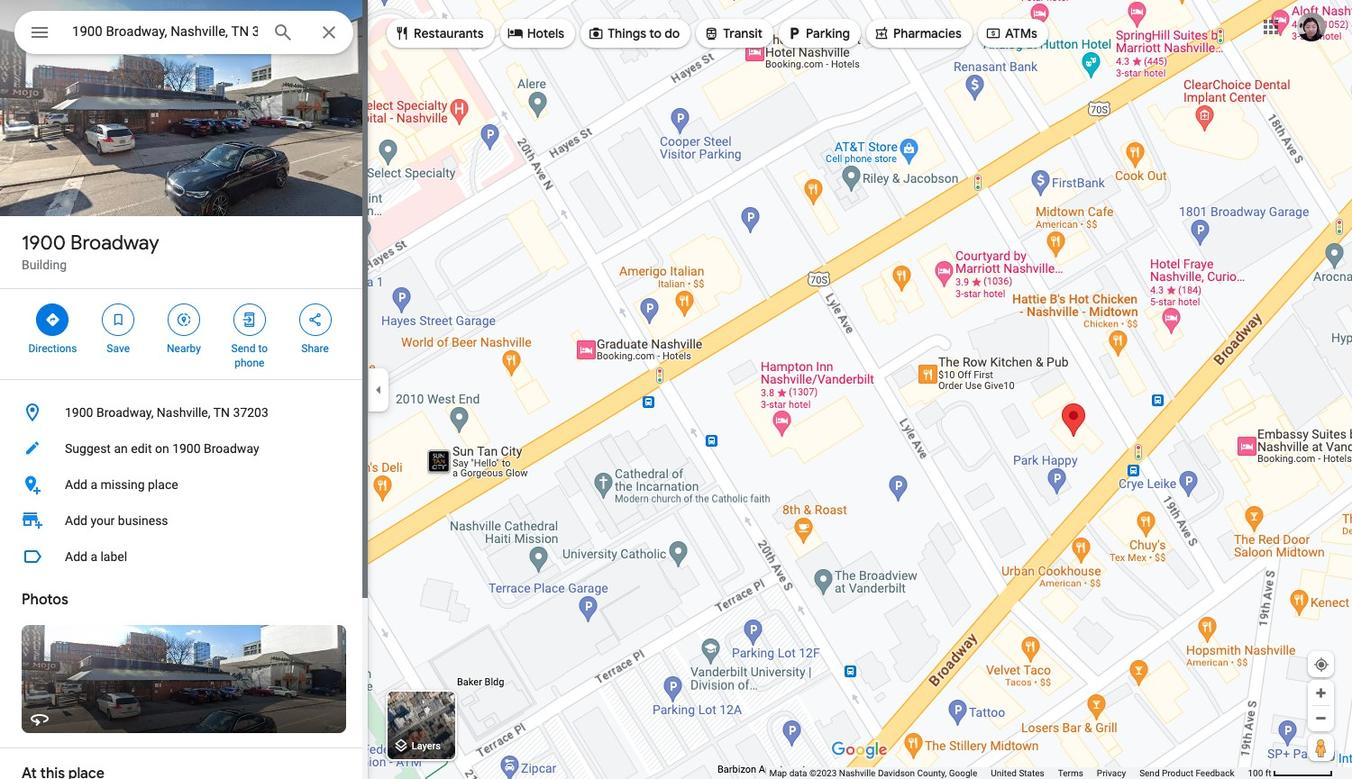 Task type: vqa. For each thing, say whether or not it's contained in the screenshot.


Task type: locate. For each thing, give the bounding box(es) containing it.
states
[[1019, 769, 1045, 779]]

add a missing place
[[65, 478, 178, 492]]

a
[[90, 478, 97, 492], [90, 550, 97, 564]]


[[176, 310, 192, 330]]

do
[[665, 25, 680, 41]]

to
[[649, 25, 662, 41], [258, 343, 268, 355]]

2 vertical spatial 1900
[[172, 442, 201, 456]]

1 a from the top
[[90, 478, 97, 492]]

business
[[118, 514, 168, 528]]

hotels
[[527, 25, 564, 41]]

1 vertical spatial add
[[65, 514, 87, 528]]

ft
[[1265, 769, 1271, 779]]

show your location image
[[1313, 657, 1330, 673]]

1900 Broadway, Nashville, TN 37203 field
[[14, 11, 353, 54]]

0 horizontal spatial to
[[258, 343, 268, 355]]

0 vertical spatial broadway
[[70, 231, 159, 256]]

things
[[608, 25, 646, 41]]


[[588, 23, 604, 43]]

send
[[231, 343, 255, 355], [1140, 769, 1160, 779]]

add down suggest
[[65, 478, 87, 492]]

your
[[90, 514, 115, 528]]

none field inside 1900 broadway, nashville, tn 37203 field
[[72, 21, 258, 42]]

product
[[1162, 769, 1193, 779]]

0 vertical spatial a
[[90, 478, 97, 492]]

add left 'label'
[[65, 550, 87, 564]]

0 vertical spatial send
[[231, 343, 255, 355]]

data
[[789, 769, 807, 779]]

a left 'label'
[[90, 550, 97, 564]]

1 vertical spatial 1900
[[65, 406, 93, 420]]

send product feedback button
[[1140, 768, 1234, 780]]

pharmacies
[[893, 25, 962, 41]]

terms
[[1058, 769, 1083, 779]]

2 a from the top
[[90, 550, 97, 564]]

3 add from the top
[[65, 550, 87, 564]]

1 vertical spatial broadway
[[204, 442, 259, 456]]

suggest an edit on 1900 broadway button
[[0, 431, 368, 467]]

 search field
[[14, 11, 353, 58]]

tn
[[213, 406, 230, 420]]

1 horizontal spatial send
[[1140, 769, 1160, 779]]

nashville
[[839, 769, 876, 779]]

a left the missing
[[90, 478, 97, 492]]


[[45, 310, 61, 330]]

1900 broadway, nashville, tn 37203 button
[[0, 395, 368, 431]]

broadway down tn
[[204, 442, 259, 456]]


[[873, 23, 890, 43]]

google
[[949, 769, 977, 779]]

county,
[[917, 769, 947, 779]]

transit
[[723, 25, 763, 41]]

broadway up the 
[[70, 231, 159, 256]]

send for send product feedback
[[1140, 769, 1160, 779]]

phone
[[235, 357, 264, 370]]

united states button
[[991, 768, 1045, 780]]


[[507, 23, 523, 43]]

1900 up 'building'
[[22, 231, 66, 256]]

0 vertical spatial to
[[649, 25, 662, 41]]

zoom out image
[[1314, 712, 1328, 726]]

add left your
[[65, 514, 87, 528]]

save
[[107, 343, 130, 355]]

suggest an edit on 1900 broadway
[[65, 442, 259, 456]]

send inside send to phone
[[231, 343, 255, 355]]

 restaurants
[[394, 23, 484, 43]]

0 horizontal spatial broadway
[[70, 231, 159, 256]]

add
[[65, 478, 87, 492], [65, 514, 87, 528], [65, 550, 87, 564]]

add a missing place button
[[0, 467, 368, 503]]


[[29, 20, 50, 45]]

missing
[[100, 478, 145, 492]]

1900 right on
[[172, 442, 201, 456]]

feedback
[[1196, 769, 1234, 779]]


[[241, 310, 258, 330]]

atms
[[1005, 25, 1037, 41]]

parking
[[806, 25, 850, 41]]

send left product
[[1140, 769, 1160, 779]]

1 vertical spatial to
[[258, 343, 268, 355]]

add your business
[[65, 514, 168, 528]]

add for add your business
[[65, 514, 87, 528]]

footer containing map data ©2023 nashville davidson county, google
[[769, 768, 1248, 780]]

0 vertical spatial 1900
[[22, 231, 66, 256]]

1900
[[22, 231, 66, 256], [65, 406, 93, 420], [172, 442, 201, 456]]

photos
[[22, 591, 68, 609]]

building
[[22, 258, 67, 272]]


[[394, 23, 410, 43]]


[[110, 310, 126, 330]]

 things to do
[[588, 23, 680, 43]]

add a label
[[65, 550, 127, 564]]

1 add from the top
[[65, 478, 87, 492]]

0 vertical spatial add
[[65, 478, 87, 492]]

send inside button
[[1140, 769, 1160, 779]]

nashville,
[[157, 406, 211, 420]]

footer
[[769, 768, 1248, 780]]

 pharmacies
[[873, 23, 962, 43]]

1900 inside the 1900 broadway building
[[22, 231, 66, 256]]

add your business link
[[0, 503, 368, 539]]

1 vertical spatial a
[[90, 550, 97, 564]]

0 horizontal spatial send
[[231, 343, 255, 355]]


[[786, 23, 802, 43]]

None field
[[72, 21, 258, 42]]

to up phone
[[258, 343, 268, 355]]

1 horizontal spatial to
[[649, 25, 662, 41]]

a for missing
[[90, 478, 97, 492]]

1 horizontal spatial broadway
[[204, 442, 259, 456]]

2 add from the top
[[65, 514, 87, 528]]

100 ft
[[1248, 769, 1271, 779]]

broadway
[[70, 231, 159, 256], [204, 442, 259, 456]]

 hotels
[[507, 23, 564, 43]]

send up phone
[[231, 343, 255, 355]]

2 vertical spatial add
[[65, 550, 87, 564]]

1 vertical spatial send
[[1140, 769, 1160, 779]]

map
[[769, 769, 787, 779]]

actions for 1900 broadway region
[[0, 289, 368, 380]]

1900 up suggest
[[65, 406, 93, 420]]

to left do
[[649, 25, 662, 41]]

1900 inside 1900 broadway, nashville, tn 37203 button
[[65, 406, 93, 420]]



Task type: describe. For each thing, give the bounding box(es) containing it.
broadway,
[[96, 406, 154, 420]]

add for add a missing place
[[65, 478, 87, 492]]

directions
[[28, 343, 77, 355]]

send product feedback
[[1140, 769, 1234, 779]]

share
[[301, 343, 329, 355]]

send to phone
[[231, 343, 268, 370]]

terms button
[[1058, 768, 1083, 780]]

100 ft button
[[1248, 769, 1333, 779]]

edit
[[131, 442, 152, 456]]

google account: michele murakami  
(michele.murakami@adept.ai) image
[[1297, 12, 1326, 41]]

1900 inside suggest an edit on 1900 broadway button
[[172, 442, 201, 456]]

layers
[[412, 741, 441, 753]]

add a label button
[[0, 539, 368, 575]]

add for add a label
[[65, 550, 87, 564]]

 transit
[[703, 23, 763, 43]]

1900 broadway, nashville, tn 37203
[[65, 406, 268, 420]]

1900 for broadway,
[[65, 406, 93, 420]]

nearby
[[167, 343, 201, 355]]

restaurants
[[414, 25, 484, 41]]

footer inside google maps element
[[769, 768, 1248, 780]]

37203
[[233, 406, 268, 420]]

100
[[1248, 769, 1263, 779]]

to inside send to phone
[[258, 343, 268, 355]]

privacy
[[1097, 769, 1126, 779]]

send for send to phone
[[231, 343, 255, 355]]

collapse side panel image
[[369, 380, 389, 400]]

1900 broadway building
[[22, 231, 159, 272]]

an
[[114, 442, 128, 456]]

broadway inside the 1900 broadway building
[[70, 231, 159, 256]]

davidson
[[878, 769, 915, 779]]

label
[[100, 550, 127, 564]]

on
[[155, 442, 169, 456]]

map data ©2023 nashville davidson county, google
[[769, 769, 977, 779]]

united
[[991, 769, 1017, 779]]

privacy button
[[1097, 768, 1126, 780]]

 button
[[14, 11, 65, 58]]

show street view coverage image
[[1308, 735, 1334, 762]]

a for label
[[90, 550, 97, 564]]

1900 for broadway
[[22, 231, 66, 256]]

suggest
[[65, 442, 111, 456]]

zoom in image
[[1314, 687, 1328, 700]]

broadway inside button
[[204, 442, 259, 456]]

1900 broadway main content
[[0, 0, 368, 780]]

 parking
[[786, 23, 850, 43]]

©2023
[[809, 769, 837, 779]]


[[307, 310, 323, 330]]

to inside  things to do
[[649, 25, 662, 41]]

place
[[148, 478, 178, 492]]

 atms
[[985, 23, 1037, 43]]

google maps element
[[0, 0, 1352, 780]]

united states
[[991, 769, 1045, 779]]


[[703, 23, 720, 43]]


[[985, 23, 1001, 43]]



